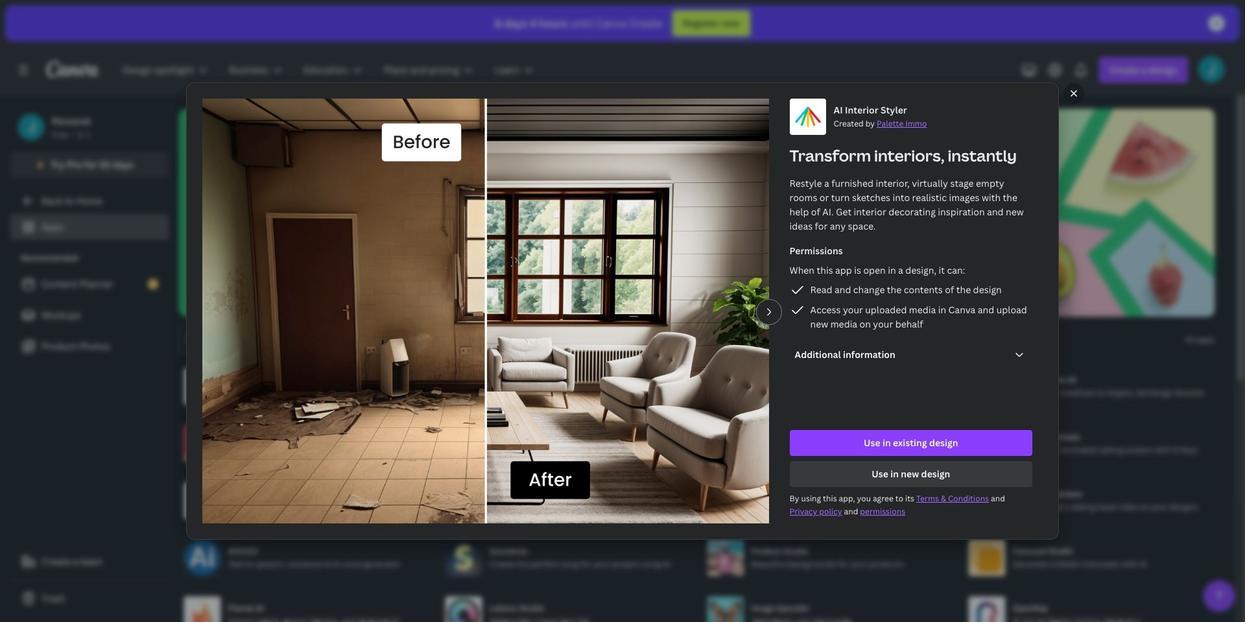 Task type: locate. For each thing, give the bounding box(es) containing it.
list
[[10, 271, 169, 359], [790, 282, 1033, 331]]

Input field to search for apps search field
[[205, 328, 387, 352]]



Task type: vqa. For each thing, say whether or not it's contained in the screenshot.
next
no



Task type: describe. For each thing, give the bounding box(es) containing it.
top level navigation element
[[114, 57, 547, 83]]

0 horizontal spatial list
[[10, 271, 169, 359]]

1 horizontal spatial list
[[790, 282, 1033, 331]]

a collage of irregular sharp edged shapes. the left-most shape is unfilled and is selected by the user francis. every other shape is filled with an image of a fruit on a colored background. image
[[846, 109, 1215, 317]]



